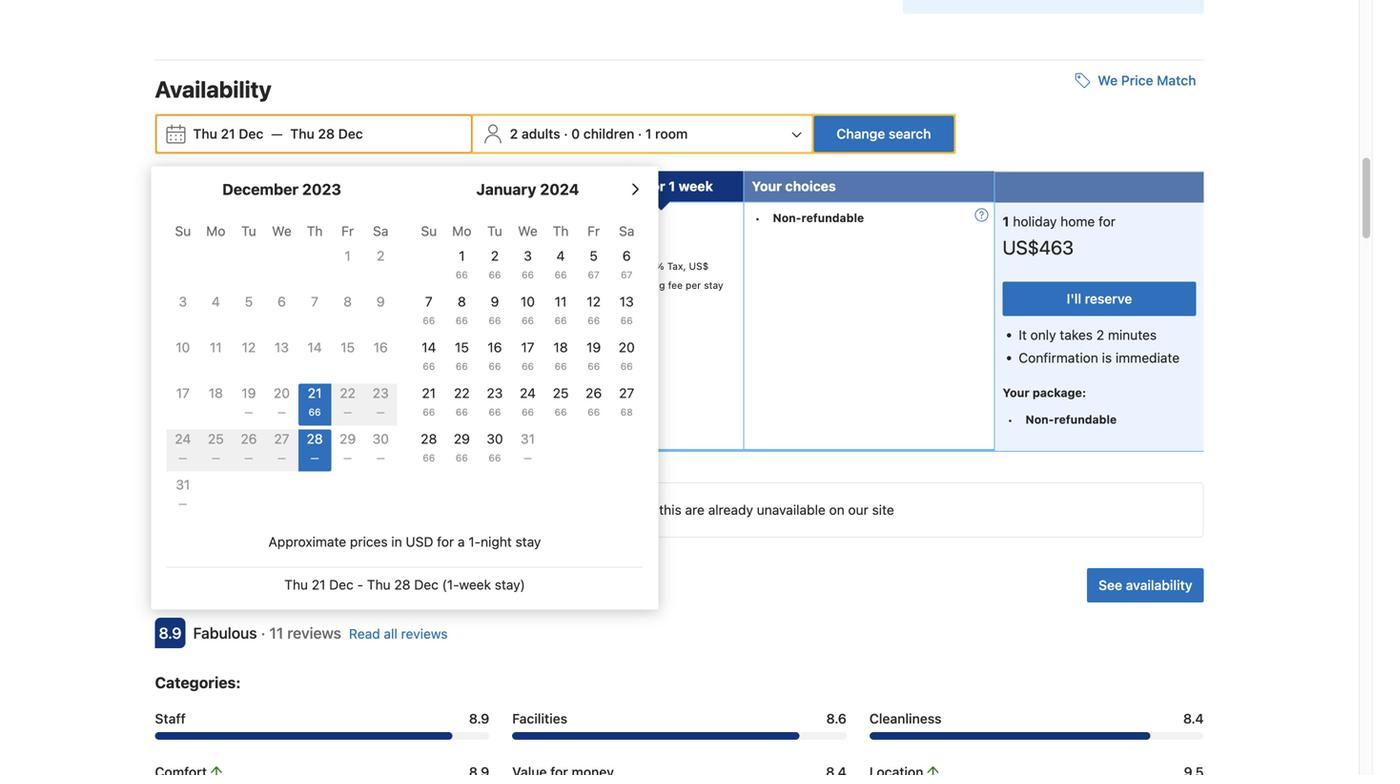 Task type: locate. For each thing, give the bounding box(es) containing it.
20 inside 20 december 2023 option
[[274, 385, 290, 401]]

we up 3 66 in the top left of the page
[[518, 223, 538, 239]]

25 inside option
[[208, 431, 224, 447]]

0 horizontal spatial sa
[[373, 223, 389, 239]]

26 inside checkbox
[[241, 431, 257, 447]]

66 right 9 january 2024 checkbox
[[522, 315, 534, 326]]

66 for 9 january 2024 checkbox
[[489, 315, 501, 326]]

30 January 2024 checkbox
[[479, 430, 512, 472]]

sa up 2 december 2023 option
[[373, 223, 389, 239]]

0 vertical spatial 19
[[587, 340, 601, 355]]

— inside 27 —
[[278, 453, 286, 464]]

2 22 from the left
[[454, 385, 470, 401]]

— up type
[[271, 126, 283, 142]]

— inside 19 —
[[245, 407, 253, 418]]

18 for 18 66
[[554, 340, 568, 355]]

1 7 from the left
[[311, 294, 319, 310]]

7 for 7
[[311, 294, 319, 310]]

12 inside 12 january 2024 checkbox
[[587, 294, 601, 310]]

2 horizontal spatial 13
[[642, 261, 653, 272]]

30 —
[[373, 431, 389, 464]]

1 14 from the left
[[308, 340, 322, 355]]

1 horizontal spatial th
[[553, 223, 569, 239]]

8
[[344, 294, 352, 310], [458, 294, 466, 310]]

1 horizontal spatial 19
[[587, 340, 601, 355]]

66 for 3 january 2024 "option"
[[522, 269, 534, 280]]

1 horizontal spatial 23
[[487, 385, 503, 401]]

1 mo from the left
[[206, 223, 226, 239]]

dec left (1-
[[414, 577, 439, 593]]

66 right "1 january 2024" checkbox at the left top of the page
[[489, 269, 501, 280]]

13 January 2024 checkbox
[[611, 292, 644, 334]]

1 horizontal spatial non-refundable
[[1026, 413, 1117, 427]]

week down room
[[679, 178, 714, 194]]

21 left 22 66
[[422, 385, 436, 401]]

1 horizontal spatial 24
[[520, 385, 536, 401]]

0 horizontal spatial 30
[[373, 431, 389, 447]]

0 vertical spatial 12
[[587, 294, 601, 310]]

27 —
[[274, 431, 290, 464]]

i'll reserve button
[[1003, 282, 1197, 316]]

31 — for '31 january 2024' checkbox
[[521, 431, 535, 464]]

66 inside 20 66
[[621, 361, 633, 372]]

mo
[[206, 223, 226, 239], [452, 223, 472, 239]]

12
[[587, 294, 601, 310], [242, 340, 256, 355]]

66 inside the 28 66
[[423, 453, 435, 464]]

0 vertical spatial for
[[647, 178, 666, 194]]

7 inside 7 66
[[425, 294, 433, 310]]

0 horizontal spatial 13
[[275, 340, 289, 355]]

2 th from the left
[[553, 223, 569, 239]]

tu
[[241, 223, 256, 239], [488, 223, 503, 239]]

31 inside checkbox
[[521, 431, 535, 447]]

only
[[1031, 327, 1057, 343]]

23 cell
[[364, 380, 397, 426]]

tu for january 2024
[[488, 223, 503, 239]]

0 vertical spatial 24
[[520, 385, 536, 401]]

7
[[311, 294, 319, 310], [425, 294, 433, 310]]

2 66
[[489, 248, 501, 280]]

0 horizontal spatial 6
[[278, 294, 286, 310]]

— inside '25 —'
[[212, 453, 220, 464]]

30 inside 30 december 2023 'option'
[[373, 431, 389, 447]]

30 for 30 —
[[373, 431, 389, 447]]

2 inside 2 66
[[491, 248, 499, 264]]

23 December 2023 checkbox
[[364, 384, 397, 426]]

1 horizontal spatial 29
[[454, 431, 470, 447]]

66 right 17 january 2024 option
[[555, 361, 567, 372]]

thu down availability
[[193, 126, 217, 142]]

66 inside 16 66
[[489, 361, 501, 372]]

66 for 14 january 2024 checkbox
[[423, 361, 435, 372]]

10 January 2024 checkbox
[[512, 292, 545, 334]]

2 horizontal spatial we
[[1098, 72, 1118, 88]]

1 horizontal spatial 31 —
[[521, 431, 535, 464]]

2 sa from the left
[[619, 223, 635, 239]]

1 vertical spatial 6
[[278, 294, 286, 310]]

4 inside 'option'
[[212, 294, 220, 310]]

16 down 9 december 2023 checkbox
[[374, 340, 388, 355]]

immediate
[[1116, 350, 1180, 366]]

20 December 2023 checkbox
[[265, 384, 298, 426]]

a
[[458, 534, 465, 550]]

we left 'match'
[[1098, 72, 1118, 88]]

66 left 68 at left
[[588, 407, 600, 418]]

— for 31 december 2023 option
[[179, 498, 187, 509]]

1 sa from the left
[[373, 223, 389, 239]]

8.9 left facilities
[[469, 711, 490, 727]]

4
[[557, 248, 565, 264], [212, 294, 220, 310]]

14 inside 14 checkbox
[[308, 340, 322, 355]]

3 January 2024 checkbox
[[512, 247, 545, 289]]

room
[[656, 126, 688, 142]]

66 inside 7 january 2024 option
[[423, 315, 435, 326]]

1 horizontal spatial 14
[[422, 340, 436, 355]]

1 fr from the left
[[342, 223, 354, 239]]

29 inside option
[[340, 431, 356, 447]]

0 horizontal spatial 21 66
[[308, 385, 322, 418]]

mo for december
[[206, 223, 226, 239]]

1 horizontal spatial 27
[[619, 385, 635, 401]]

66 inside 29 66
[[456, 453, 468, 464]]

— inside the 20 —
[[278, 407, 286, 418]]

67 inside 5 january 2024 checkbox
[[588, 269, 600, 280]]

30 December 2023 checkbox
[[364, 430, 397, 472]]

66 inside "13 66"
[[621, 315, 633, 326]]

66 right 12 january 2024 checkbox at the left of the page
[[621, 315, 633, 326]]

7 January 2024 checkbox
[[413, 292, 446, 334]]

22 inside checkbox
[[454, 385, 470, 401]]

0 horizontal spatial 27
[[274, 431, 290, 447]]

66 right 23 january 2024 "checkbox" at the left
[[522, 407, 534, 418]]

fr up 5 67
[[588, 223, 600, 239]]

th for 2024
[[553, 223, 569, 239]]

1 vertical spatial for
[[1099, 214, 1116, 229]]

11 right 10 66
[[555, 294, 567, 310]]

8.6
[[827, 711, 847, 727]]

1 29 from the left
[[340, 431, 356, 447]]

27 inside checkbox
[[274, 431, 290, 447]]

21 66 up "area"
[[422, 385, 436, 418]]

— for 29 december 2023 option on the bottom of page
[[344, 453, 352, 464]]

2 14 from the left
[[422, 340, 436, 355]]

12 down 135.00
[[587, 294, 601, 310]]

1 vertical spatial holiday
[[543, 502, 587, 518]]

— for '26 december 2023' checkbox
[[245, 453, 253, 464]]

us$463 down "home"
[[1003, 236, 1074, 258]]

— up dining
[[377, 407, 385, 418]]

2 grid from the left
[[413, 212, 644, 472]]

0 vertical spatial your
[[752, 178, 782, 194]]

2 horizontal spatial for
[[1099, 214, 1116, 229]]

24 inside checkbox
[[520, 385, 536, 401]]

number
[[454, 178, 506, 194]]

18 inside 'checkbox'
[[209, 385, 223, 401]]

21 66 for 21 january 2024 checkbox
[[422, 385, 436, 418]]

2 su from the left
[[421, 223, 437, 239]]

7 up free wifi
[[311, 294, 319, 310]]

0 horizontal spatial •
[[755, 212, 761, 225]]

1 horizontal spatial 22
[[454, 385, 470, 401]]

homes
[[590, 502, 632, 518]]

1 su from the left
[[175, 223, 191, 239]]

price left 'match'
[[1122, 72, 1154, 88]]

— for 24 december 2023 option
[[179, 453, 187, 464]]

— for 20 december 2023 option
[[278, 407, 286, 418]]

21 left 22 —
[[308, 385, 322, 401]]

66 for 23 january 2024 "checkbox" at the left
[[489, 407, 501, 418]]

66 right 8 january 2024 checkbox
[[489, 315, 501, 326]]

66 inside '12 66'
[[588, 315, 600, 326]]

17 January 2024 checkbox
[[512, 338, 545, 380]]

1 horizontal spatial price
[[1122, 72, 1154, 88]]

66 inside 24 66
[[522, 407, 534, 418]]

26 —
[[241, 431, 257, 464]]

your for your package:
[[1003, 386, 1030, 400]]

8 inside option
[[344, 294, 352, 310]]

26 for 26 66
[[586, 385, 602, 401]]

31 — for 31 december 2023 option
[[176, 477, 190, 509]]

dining area
[[369, 420, 429, 433]]

8 inside 8 66
[[458, 294, 466, 310]]

29
[[340, 431, 356, 447], [454, 431, 470, 447]]

1 horizontal spatial mo
[[452, 223, 472, 239]]

23 inside "checkbox"
[[487, 385, 503, 401]]

452 holiday homes like this are already unavailable on our site
[[515, 502, 895, 518]]

13 for 13
[[275, 340, 289, 355]]

1 16 from the left
[[374, 340, 388, 355]]

30 right 29 —
[[373, 431, 389, 447]]

1 horizontal spatial 3
[[524, 248, 532, 264]]

1 horizontal spatial 12
[[587, 294, 601, 310]]

0 horizontal spatial 5
[[245, 294, 253, 310]]

rated fabulous element
[[193, 625, 257, 643]]

4 inside 4 66
[[557, 248, 565, 264]]

refundable down choices
[[802, 211, 865, 225]]

66 for 28 january 2024 option
[[423, 453, 435, 464]]

approximate prices in usd for a 1-night stay
[[269, 534, 541, 550]]

2 inside dropdown button
[[510, 126, 518, 142]]

for
[[647, 178, 666, 194], [1099, 214, 1116, 229], [437, 534, 454, 550]]

1 horizontal spatial 18
[[554, 340, 568, 355]]

25 down tea/coffee maker
[[208, 431, 224, 447]]

21 left -
[[312, 577, 326, 593]]

6 inside option
[[278, 294, 286, 310]]

0 horizontal spatial ·
[[261, 625, 266, 643]]

27 inside checkbox
[[619, 385, 635, 401]]

· left 0
[[564, 126, 568, 142]]

2 67 from the left
[[621, 269, 633, 280]]

1 horizontal spatial your
[[1003, 386, 1030, 400]]

66 inside 26 66
[[588, 407, 600, 418]]

26 inside option
[[586, 385, 602, 401]]

0 vertical spatial 13
[[642, 261, 653, 272]]

2 15 from the left
[[455, 340, 469, 355]]

thu down approximate
[[284, 577, 308, 593]]

19 for 19 —
[[242, 385, 256, 401]]

1 vertical spatial 13
[[620, 294, 634, 310]]

66 inside 3 january 2024 "option"
[[522, 269, 534, 280]]

0 horizontal spatial 25
[[208, 431, 224, 447]]

0 vertical spatial 3
[[524, 248, 532, 264]]

15 January 2024 checkbox
[[446, 338, 479, 380]]

3 left 4 66
[[524, 248, 532, 264]]

31 January 2024 checkbox
[[512, 430, 545, 472]]

7 for 7 66
[[425, 294, 433, 310]]

1 vertical spatial non-refundable
[[1026, 413, 1117, 427]]

66 for 22 january 2024 checkbox
[[456, 407, 468, 418]]

us$463 up 6 67
[[585, 212, 647, 231]]

14 left 15 66
[[422, 340, 436, 355]]

—
[[271, 126, 283, 142], [245, 407, 253, 418], [278, 407, 286, 418], [344, 407, 352, 418], [377, 407, 385, 418], [179, 453, 187, 464], [212, 453, 220, 464], [245, 453, 253, 464], [278, 453, 286, 464], [311, 453, 319, 464], [344, 453, 352, 464], [377, 453, 385, 464], [524, 453, 532, 464], [179, 498, 187, 509]]

1 inside 1 66
[[459, 248, 465, 264]]

1 vertical spatial 19
[[242, 385, 256, 401]]

1 left 2 66 on the left top
[[459, 248, 465, 264]]

— inside 23 —
[[377, 407, 385, 418]]

66 inside 23 66
[[489, 407, 501, 418]]

10 for 10 66
[[521, 294, 535, 310]]

66 for 8 january 2024 checkbox
[[456, 315, 468, 326]]

guests
[[526, 178, 571, 194]]

0 vertical spatial 5
[[590, 248, 598, 264]]

— down 24 december 2023 option
[[179, 498, 187, 509]]

29 inside checkbox
[[454, 431, 470, 447]]

1 January 2024 checkbox
[[446, 247, 479, 289]]

66 inside 11 january 2024 option
[[555, 315, 567, 326]]

66 for the 19 january 2024 checkbox
[[588, 361, 600, 372]]

66 down "area"
[[423, 453, 435, 464]]

tu for december 2023
[[241, 223, 256, 239]]

30 inside 30 january 2024 checkbox
[[487, 431, 503, 447]]

21 66 inside "21 december 2023" checkbox
[[308, 385, 322, 418]]

31 — inside 31 december 2023 option
[[176, 477, 190, 509]]

3 inside 3 66
[[524, 248, 532, 264]]

1 vertical spatial refundable
[[1055, 413, 1117, 427]]

22 inside checkbox
[[340, 385, 356, 401]]

23 left 24 66
[[487, 385, 503, 401]]

66 right 14 january 2024 checkbox
[[456, 361, 468, 372]]

28 December 2023 checkbox
[[298, 430, 331, 472]]

8.4
[[1184, 711, 1205, 727]]

2 mo from the left
[[452, 223, 472, 239]]

1 horizontal spatial week
[[679, 178, 714, 194]]

1 vertical spatial week
[[459, 577, 491, 593]]

december 2023
[[222, 180, 341, 198]]

66 inside "21 december 2023" checkbox
[[309, 407, 321, 418]]

0 horizontal spatial 18
[[209, 385, 223, 401]]

unavailable
[[757, 502, 826, 518]]

for left a
[[437, 534, 454, 550]]

17 inside 'checkbox'
[[176, 385, 190, 401]]

1 horizontal spatial 7
[[425, 294, 433, 310]]

20
[[619, 340, 635, 355], [274, 385, 290, 401]]

0 vertical spatial stay
[[704, 280, 724, 291]]

26 cell
[[232, 426, 265, 472]]

0 vertical spatial 10
[[521, 294, 535, 310]]

14 January 2024 checkbox
[[413, 338, 446, 380]]

2 23 from the left
[[487, 385, 503, 401]]

66 right 24 january 2024 checkbox
[[555, 407, 567, 418]]

18 inside "option"
[[554, 340, 568, 355]]

66 right 15 january 2024 option
[[489, 361, 501, 372]]

— down kitchenware
[[212, 453, 220, 464]]

25 inside checkbox
[[553, 385, 569, 401]]

— inside '31 january 2024' checkbox
[[524, 453, 532, 464]]

1 horizontal spatial •
[[1008, 414, 1014, 427]]

30 for 30 66
[[487, 431, 503, 447]]

we
[[1098, 72, 1118, 88], [272, 223, 292, 239], [518, 223, 538, 239]]

— up channels
[[344, 407, 352, 418]]

1 horizontal spatial 26
[[586, 385, 602, 401]]

— inside 26 —
[[245, 453, 253, 464]]

0 horizontal spatial 23
[[373, 385, 389, 401]]

0 vertical spatial non-
[[773, 211, 802, 225]]

15 December 2023 checkbox
[[331, 338, 364, 380]]

2 for 2 66
[[491, 248, 499, 264]]

5 for 5 67
[[590, 248, 598, 264]]

29 for 29 —
[[340, 431, 356, 447]]

17 for 17 66
[[521, 340, 535, 355]]

1 horizontal spatial fr
[[588, 223, 600, 239]]

66 right 2 january 2024 option
[[522, 269, 534, 280]]

1 vertical spatial price
[[610, 178, 644, 194]]

0 horizontal spatial mo
[[206, 223, 226, 239]]

dec left -
[[329, 577, 354, 593]]

staff 8.9 meter
[[155, 733, 490, 741]]

2 right "1 december 2023" checkbox
[[377, 248, 385, 264]]

11
[[555, 294, 567, 310], [210, 340, 222, 355], [270, 625, 284, 643]]

1 23 from the left
[[373, 385, 389, 401]]

66 right 29 january 2024 checkbox
[[489, 453, 501, 464]]

mo down accommodation
[[206, 223, 226, 239]]

holiday for us$463
[[1014, 214, 1058, 229]]

31 inside option
[[176, 477, 190, 493]]

1 horizontal spatial 21 66
[[422, 385, 436, 418]]

stay right per
[[704, 280, 724, 291]]

more details on meals and payment options image
[[976, 208, 989, 222]]

2 7 from the left
[[425, 294, 433, 310]]

1 left 2 december 2023 option
[[345, 248, 351, 264]]

— inside 30 —
[[377, 453, 385, 464]]

16 for 16
[[374, 340, 388, 355]]

air
[[181, 326, 196, 340]]

1 horizontal spatial refundable
[[1055, 413, 1117, 427]]

66 inside "1 january 2024" checkbox
[[456, 269, 468, 280]]

23 up dining
[[373, 385, 389, 401]]

0 horizontal spatial 17
[[176, 385, 190, 401]]

4 December 2023 checkbox
[[199, 292, 232, 334]]

guest reviews
[[155, 571, 306, 597]]

26
[[586, 385, 602, 401], [241, 431, 257, 447]]

your for your choices
[[752, 178, 782, 194]]

2 fr from the left
[[588, 223, 600, 239]]

· right "rated fabulous" element
[[261, 625, 266, 643]]

• down your choices
[[755, 212, 761, 225]]

1 vertical spatial us$463
[[1003, 236, 1074, 258]]

sa for 2024
[[619, 223, 635, 239]]

— down the facilities
[[245, 407, 253, 418]]

9 December 2023 checkbox
[[364, 292, 397, 334]]

66 inside 4 january 2024 option
[[555, 269, 567, 280]]

66 left 8 january 2024 checkbox
[[423, 315, 435, 326]]

non-refundable
[[773, 211, 865, 225], [1026, 413, 1117, 427]]

2 horizontal spatial 11
[[555, 294, 567, 310]]

stay
[[704, 280, 724, 291], [516, 534, 541, 550]]

1 21 66 from the left
[[308, 385, 322, 418]]

10 down 3 december 2023 checkbox
[[176, 340, 190, 355]]

66 inside 2 january 2024 option
[[489, 269, 501, 280]]

5 inside 5 67
[[590, 248, 598, 264]]

scored 8.9 element
[[155, 618, 186, 649]]

31
[[521, 431, 535, 447], [176, 477, 190, 493]]

24 cell
[[166, 426, 199, 472]]

2 for 2
[[377, 248, 385, 264]]

guest
[[155, 571, 219, 597]]

1 vertical spatial 10
[[176, 340, 190, 355]]

0 vertical spatial 31 —
[[521, 431, 535, 464]]

24 inside option
[[175, 431, 191, 447]]

non- down your package:
[[1026, 413, 1055, 427]]

22 for 22 66
[[454, 385, 470, 401]]

8.9
[[159, 625, 182, 643], [469, 711, 490, 727]]

66 for 12 january 2024 checkbox at the left of the page
[[588, 315, 600, 326]]

12 inside 12 december 2023 option
[[242, 340, 256, 355]]

approximate
[[269, 534, 347, 550]]

stay inside the 13 % tax, us$ 135.00 cleaning fee per stay
[[704, 280, 724, 291]]

holiday inside 1 holiday home for us$463 i'll reserve
[[1014, 214, 1058, 229]]

0 horizontal spatial non-refundable
[[773, 211, 865, 225]]

66 inside 21 january 2024 checkbox
[[423, 407, 435, 418]]

• down your package:
[[1008, 414, 1014, 427]]

non-refundable down choices
[[773, 211, 865, 225]]

stay for 13 % tax, us$ 135.00 cleaning fee per stay
[[704, 280, 724, 291]]

us$463
[[585, 212, 647, 231], [1003, 236, 1074, 258]]

8 66
[[456, 294, 468, 326]]

— down dining
[[377, 453, 385, 464]]

9 inside 9 66
[[491, 294, 499, 310]]

— inside 28 —
[[311, 453, 319, 464]]

— for '31 january 2024' checkbox
[[524, 453, 532, 464]]

10 December 2023 checkbox
[[166, 338, 199, 380]]

8 for 8 66
[[458, 294, 466, 310]]

facilities
[[513, 711, 568, 727]]

67 inside 6 january 2024 'checkbox'
[[621, 269, 633, 280]]

20 66
[[619, 340, 635, 372]]

fee
[[668, 280, 683, 291]]

2 left 3 66 in the top left of the page
[[491, 248, 499, 264]]

23 inside checkbox
[[373, 385, 389, 401]]

0 horizontal spatial 20
[[274, 385, 290, 401]]

1 horizontal spatial ·
[[564, 126, 568, 142]]

12 for 12 66
[[587, 294, 601, 310]]

2 tu from the left
[[488, 223, 503, 239]]

16 December 2023 checkbox
[[364, 338, 397, 380]]

6 inside 6 67
[[623, 248, 631, 264]]

66 right 21 january 2024 checkbox
[[456, 407, 468, 418]]

0 horizontal spatial us$463
[[585, 212, 647, 231]]

su for january
[[421, 223, 437, 239]]

5 January 2024 checkbox
[[578, 247, 611, 289]]

17 inside option
[[521, 340, 535, 355]]

28 inside cell
[[307, 431, 323, 447]]

18 for 18
[[209, 385, 223, 401]]

2 16 from the left
[[488, 340, 502, 355]]

1 horizontal spatial 16
[[488, 340, 502, 355]]

11 inside checkbox
[[210, 340, 222, 355]]

66 right 18 january 2024 "option"
[[588, 361, 600, 372]]

66 inside 25 66
[[555, 407, 567, 418]]

1 inside 1 holiday home for us$463 i'll reserve
[[1003, 214, 1010, 229]]

16 for 16 66
[[488, 340, 502, 355]]

1 for 1 66
[[459, 248, 465, 264]]

17 down 10 december 2023 checkbox
[[176, 385, 190, 401]]

31 for 31 december 2023 option
[[176, 477, 190, 493]]

1 vertical spatial non-
[[1026, 413, 1055, 427]]

14 down 7 december 2023 checkbox
[[308, 340, 322, 355]]

— left 25 december 2023 option at the bottom left of page
[[179, 453, 187, 464]]

31 — inside '31 january 2024' checkbox
[[521, 431, 535, 464]]

3 up air
[[179, 294, 187, 310]]

for inside 1 holiday home for us$463 i'll reserve
[[1099, 214, 1116, 229]]

5 right 4 'option'
[[245, 294, 253, 310]]

0 horizontal spatial tu
[[241, 223, 256, 239]]

15 down "8" option
[[341, 340, 355, 355]]

23 for 23 —
[[373, 385, 389, 401]]

1 horizontal spatial for
[[647, 178, 666, 194]]

week left stay)
[[459, 577, 491, 593]]

— right 28 december 2023 option
[[344, 453, 352, 464]]

12 down the "5 december 2023" checkbox
[[242, 340, 256, 355]]

21 December 2023 checkbox
[[298, 384, 331, 426]]

0 horizontal spatial 31 —
[[176, 477, 190, 509]]

1 30 from the left
[[373, 431, 389, 447]]

1 vertical spatial 20
[[274, 385, 290, 401]]

5
[[590, 248, 598, 264], [245, 294, 253, 310]]

your left the package:
[[1003, 386, 1030, 400]]

takes
[[1060, 327, 1093, 343]]

1 vertical spatial 5
[[245, 294, 253, 310]]

2 up is
[[1097, 327, 1105, 343]]

21 66 for "21 december 2023" checkbox
[[308, 385, 322, 418]]

27 cell
[[265, 426, 298, 472]]

21 66
[[308, 385, 322, 418], [422, 385, 436, 418]]

0 horizontal spatial 26
[[241, 431, 257, 447]]

•
[[755, 212, 761, 225], [1008, 414, 1014, 427]]

your package:
[[1003, 386, 1087, 400]]

1 horizontal spatial 4
[[557, 248, 565, 264]]

stay for approximate prices in usd for a 1-night stay
[[516, 534, 541, 550]]

we for december 2023
[[272, 223, 292, 239]]

already
[[709, 502, 754, 518]]

66 for "21 december 2023" checkbox
[[309, 407, 321, 418]]

1 horizontal spatial 31
[[521, 431, 535, 447]]

5 December 2023 checkbox
[[232, 292, 265, 334]]

are
[[686, 502, 705, 518]]

8 right 7 66
[[458, 294, 466, 310]]

15 inside 15 january 2024 option
[[455, 340, 469, 355]]

20 January 2024 checkbox
[[611, 338, 644, 380]]

3
[[524, 248, 532, 264], [179, 294, 187, 310]]

2 8 from the left
[[458, 294, 466, 310]]

1 8 from the left
[[344, 294, 352, 310]]

66 inside 14 66
[[423, 361, 435, 372]]

1 vertical spatial 3
[[179, 294, 187, 310]]

1 th from the left
[[307, 223, 323, 239]]

refundable down the package:
[[1055, 413, 1117, 427]]

66 inside 19 66
[[588, 361, 600, 372]]

20 inside 20 january 2024 checkbox
[[619, 340, 635, 355]]

stay down 452
[[516, 534, 541, 550]]

11 January 2024 checkbox
[[545, 292, 578, 334]]

22
[[340, 385, 356, 401], [454, 385, 470, 401]]

i'll reserve
[[1067, 291, 1133, 307]]

1 tu from the left
[[241, 223, 256, 239]]

0 horizontal spatial price
[[610, 178, 644, 194]]

31 right "30 66"
[[521, 431, 535, 447]]

12 66
[[587, 294, 601, 326]]

2 29 from the left
[[454, 431, 470, 447]]

13 inside the 13 % tax, us$ 135.00 cleaning fee per stay
[[642, 261, 653, 272]]

20 right maker
[[274, 385, 290, 401]]

air conditioning
[[181, 326, 266, 340]]

sea view
[[361, 302, 409, 316]]

0 horizontal spatial 31
[[176, 477, 190, 493]]

31 — right "30 66"
[[521, 431, 535, 464]]

6 67
[[621, 248, 633, 280]]

thu 21 dec — thu 28 dec
[[193, 126, 363, 142]]

1 grid from the left
[[166, 212, 397, 518]]

— inside 29 —
[[344, 453, 352, 464]]

0 vertical spatial 18
[[554, 340, 568, 355]]

1 horizontal spatial 30
[[487, 431, 503, 447]]

kitchenware
[[177, 420, 242, 433]]

0 vertical spatial 31
[[521, 431, 535, 447]]

2023
[[302, 180, 341, 198]]

cleanliness
[[870, 711, 942, 727]]

— inside 24 —
[[179, 453, 187, 464]]

availability
[[155, 76, 272, 103]]

0 horizontal spatial 14
[[308, 340, 322, 355]]

0 horizontal spatial 9
[[377, 294, 385, 310]]

28 cell
[[298, 426, 331, 472]]

read
[[349, 626, 380, 642]]

66 right 22 january 2024 checkbox
[[489, 407, 501, 418]]

7 inside checkbox
[[311, 294, 319, 310]]

confirmation
[[1019, 350, 1099, 366]]

66 inside 8 january 2024 checkbox
[[456, 315, 468, 326]]

16 66
[[488, 340, 502, 372]]

0 vertical spatial 11
[[555, 294, 567, 310]]

1 22 from the left
[[340, 385, 356, 401]]

17 December 2023 checkbox
[[166, 384, 199, 426]]

0 horizontal spatial fr
[[342, 223, 354, 239]]

5 up 135.00
[[590, 248, 598, 264]]

6 December 2023 checkbox
[[265, 292, 298, 334]]

1 for 1
[[345, 248, 351, 264]]

22 66
[[454, 385, 470, 418]]

66 inside 10 66
[[522, 315, 534, 326]]

0 vertical spatial 6
[[623, 248, 631, 264]]

67
[[588, 269, 600, 280], [621, 269, 633, 280]]

18 January 2024 checkbox
[[545, 338, 578, 380]]

11 inside 11 66
[[555, 294, 567, 310]]

— up cable
[[278, 407, 286, 418]]

1 vertical spatial stay
[[516, 534, 541, 550]]

— inside 31 december 2023 option
[[179, 498, 187, 509]]

31 — down 24 december 2023 option
[[176, 477, 190, 509]]

grid
[[166, 212, 397, 518], [413, 212, 644, 472]]

66 up "area"
[[423, 407, 435, 418]]

14 inside 14 january 2024 checkbox
[[422, 340, 436, 355]]

su for december
[[175, 223, 191, 239]]

66 inside 15 66
[[456, 361, 468, 372]]

6 right 5 67
[[623, 248, 631, 264]]

20 for 20 —
[[274, 385, 290, 401]]

16 right 15 66
[[488, 340, 502, 355]]

2 vertical spatial 11
[[270, 625, 284, 643]]

1 left room
[[646, 126, 652, 142]]

13 December 2023 checkbox
[[265, 338, 298, 380]]

2 30 from the left
[[487, 431, 503, 447]]

66 for the 26 january 2024 option
[[588, 407, 600, 418]]

holiday left "home"
[[1014, 214, 1058, 229]]

0 horizontal spatial your
[[752, 178, 782, 194]]

30 right 29 66
[[487, 431, 503, 447]]

8.9 down guest
[[159, 625, 182, 643]]

10 66
[[521, 294, 535, 326]]

— inside 22 —
[[344, 407, 352, 418]]

review categories element
[[155, 672, 241, 695]]

10
[[521, 294, 535, 310], [176, 340, 190, 355]]

4 left the kitchen
[[212, 294, 220, 310]]

22 January 2024 checkbox
[[446, 384, 479, 426]]

1 67 from the left
[[588, 269, 600, 280]]

1 15 from the left
[[341, 340, 355, 355]]

1 for 1 holiday home for us$463 i'll reserve
[[1003, 214, 1010, 229]]

1 inside dropdown button
[[646, 126, 652, 142]]

1 9 from the left
[[377, 294, 385, 310]]

su
[[175, 223, 191, 239], [421, 223, 437, 239]]

grid for january
[[413, 212, 644, 472]]

1 horizontal spatial 67
[[621, 269, 633, 280]]

0 horizontal spatial 67
[[588, 269, 600, 280]]

1 vertical spatial your
[[1003, 386, 1030, 400]]

14 for 14
[[308, 340, 322, 355]]

18 December 2023 checkbox
[[199, 384, 232, 426]]

2 adults · 0 children · 1 room
[[510, 126, 688, 142]]

25 left 26 66
[[553, 385, 569, 401]]

2 9 from the left
[[491, 294, 499, 310]]

thu 21 dec button
[[186, 117, 271, 151]]

2 21 66 from the left
[[422, 385, 436, 418]]

0 horizontal spatial for
[[437, 534, 454, 550]]

3 December 2023 checkbox
[[166, 292, 199, 334]]

66 inside 18 66
[[555, 361, 567, 372]]

25 December 2023 checkbox
[[199, 430, 232, 472]]



Task type: describe. For each thing, give the bounding box(es) containing it.
66 for 18 january 2024 "option"
[[555, 361, 567, 372]]

11 for 11
[[210, 340, 222, 355]]

22 December 2023 checkbox
[[331, 384, 364, 426]]

29 for 29 66
[[454, 431, 470, 447]]

30 66
[[487, 431, 503, 464]]

read all reviews
[[349, 626, 448, 642]]

search
[[889, 126, 932, 142]]

26 December 2023 checkbox
[[232, 430, 265, 472]]

home
[[1061, 214, 1096, 229]]

22 for 22 —
[[340, 385, 356, 401]]

cable
[[265, 420, 295, 433]]

9 for 9
[[377, 294, 385, 310]]

of
[[510, 178, 523, 194]]

29 —
[[340, 431, 356, 464]]

3 66
[[522, 248, 534, 280]]

21 inside 21 january 2024 checkbox
[[422, 385, 436, 401]]

our
[[849, 502, 869, 518]]

wifi
[[322, 326, 345, 340]]

price inside 'dropdown button'
[[1122, 72, 1154, 88]]

grid for december
[[166, 212, 397, 518]]

thu 28 dec button
[[283, 117, 371, 151]]

reviews right the all
[[401, 626, 448, 642]]

per
[[686, 280, 701, 291]]

3 for 3 66
[[524, 248, 532, 264]]

see
[[1099, 578, 1123, 594]]

10 for 10
[[176, 340, 190, 355]]

refrigerator
[[288, 382, 352, 395]]

23 66
[[487, 385, 503, 418]]

26 66
[[586, 385, 602, 418]]

21 down availability
[[221, 126, 235, 142]]

24 66
[[520, 385, 536, 418]]

we inside 'dropdown button'
[[1098, 72, 1118, 88]]

fr for 2024
[[588, 223, 600, 239]]

— for 22 december 2023 checkbox
[[344, 407, 352, 418]]

67 for 6
[[621, 269, 633, 280]]

66 for 21 january 2024 checkbox
[[423, 407, 435, 418]]

cleaning
[[625, 280, 666, 291]]

excluded:
[[590, 261, 639, 272]]

9 January 2024 checkbox
[[479, 292, 512, 334]]

6 January 2024 checkbox
[[611, 247, 644, 289]]

-
[[357, 577, 364, 593]]

19 66
[[587, 340, 601, 372]]

1 horizontal spatial 11
[[270, 625, 284, 643]]

24 January 2024 checkbox
[[512, 384, 545, 426]]

0 horizontal spatial week
[[459, 577, 491, 593]]

0 horizontal spatial non-
[[773, 211, 802, 225]]

internet
[[177, 382, 218, 395]]

thu right -
[[367, 577, 391, 593]]

12 for 12
[[242, 340, 256, 355]]

home
[[220, 209, 264, 227]]

0 vertical spatial non-refundable
[[773, 211, 865, 225]]

reviews left read
[[287, 625, 342, 643]]

13 for 13 66
[[620, 294, 634, 310]]

14 for 14 66
[[422, 340, 436, 355]]

29 January 2024 checkbox
[[446, 430, 479, 472]]

19 for 19 66
[[587, 340, 601, 355]]

0 vertical spatial refundable
[[802, 211, 865, 225]]

sa for 2023
[[373, 223, 389, 239]]

6 for 6
[[278, 294, 286, 310]]

dec up 2023
[[338, 126, 363, 142]]

night
[[481, 534, 512, 550]]

25 for 25 —
[[208, 431, 224, 447]]

type
[[274, 178, 307, 194]]

23 January 2024 checkbox
[[479, 384, 512, 426]]

1 down room
[[669, 178, 676, 194]]

25 66
[[553, 385, 569, 418]]

1-
[[469, 534, 481, 550]]

67 for 5
[[588, 269, 600, 280]]

2 vertical spatial for
[[437, 534, 454, 550]]

we price match button
[[1068, 63, 1205, 98]]

free wifi
[[295, 326, 345, 340]]

66 for 25 january 2024 checkbox
[[555, 407, 567, 418]]

19 December 2023 checkbox
[[232, 384, 265, 426]]

21 January 2024 checkbox
[[413, 384, 446, 426]]

kitchen
[[222, 302, 261, 316]]

11 for 11 66
[[555, 294, 567, 310]]

8 January 2024 checkbox
[[446, 292, 479, 334]]

7 66
[[423, 294, 435, 326]]

5 for 5
[[245, 294, 253, 310]]

25 for 25 66
[[553, 385, 569, 401]]

thu up type
[[290, 126, 315, 142]]

2 inside it only takes 2 minutes confirmation is immediate
[[1097, 327, 1105, 343]]

8 December 2023 checkbox
[[331, 292, 364, 334]]

12 January 2024 checkbox
[[578, 292, 611, 334]]

area
[[406, 420, 429, 433]]

21 inside "21 december 2023" checkbox
[[308, 385, 322, 401]]

categories:
[[155, 674, 241, 692]]

holiday for this
[[543, 502, 587, 518]]

11 December 2023 checkbox
[[199, 338, 232, 380]]

holiday home
[[160, 209, 264, 227]]

26 January 2024 checkbox
[[578, 384, 611, 426]]

24 for 24 —
[[175, 431, 191, 447]]

tea/coffee maker
[[177, 401, 271, 414]]

mo for january
[[452, 223, 472, 239]]

change search
[[837, 126, 932, 142]]

26 for 26 —
[[241, 431, 257, 447]]

1 December 2023 checkbox
[[331, 247, 364, 289]]

all
[[384, 626, 398, 642]]

66 for 13 january 2024 option
[[621, 315, 633, 326]]

13 for 13 % tax, us$ 135.00 cleaning fee per stay
[[642, 261, 653, 272]]

see availability button
[[1088, 569, 1205, 603]]

guest reviews element
[[155, 569, 1080, 599]]

2 for 2 adults · 0 children · 1 room
[[510, 126, 518, 142]]

— for the 19 december 2023 checkbox on the left
[[245, 407, 253, 418]]

31 for '31 january 2024' checkbox
[[521, 431, 535, 447]]

16 January 2024 checkbox
[[479, 338, 512, 380]]

1 horizontal spatial non-
[[1026, 413, 1055, 427]]

3 for 3
[[179, 294, 187, 310]]

66 for 17 january 2024 option
[[522, 361, 534, 372]]

28 —
[[307, 431, 323, 464]]

1 holiday home for us$463 i'll reserve
[[1003, 214, 1133, 307]]

microwave
[[293, 401, 350, 414]]

25 January 2024 checkbox
[[545, 384, 578, 426]]

7 December 2023 checkbox
[[298, 292, 331, 334]]

january 2024
[[477, 180, 580, 198]]

23 for 23 66
[[487, 385, 503, 401]]

4 January 2024 checkbox
[[545, 247, 578, 289]]

we for january 2024
[[518, 223, 538, 239]]

dec up accommodation type
[[239, 126, 264, 142]]

24 —
[[175, 431, 191, 464]]

accommodation type
[[164, 178, 307, 194]]

15 66
[[455, 340, 469, 372]]

14 December 2023 checkbox
[[298, 338, 331, 380]]

27 January 2024 checkbox
[[611, 384, 644, 426]]

15 for 15
[[341, 340, 355, 355]]

1 vertical spatial •
[[1008, 414, 1014, 427]]

fr for 2023
[[342, 223, 354, 239]]

1 horizontal spatial 8.9
[[469, 711, 490, 727]]

12 December 2023 checkbox
[[232, 338, 265, 380]]

— for 23 december 2023 checkbox
[[377, 407, 385, 418]]

december
[[222, 180, 299, 198]]

24 December 2023 checkbox
[[166, 430, 199, 472]]

on
[[830, 502, 845, 518]]

%
[[656, 261, 665, 272]]

66 for 20 january 2024 checkbox
[[621, 361, 633, 372]]

conditioning
[[199, 326, 266, 340]]

reviews up fabulous · 11 reviews
[[224, 571, 306, 597]]

66 for 30 january 2024 checkbox
[[489, 453, 501, 464]]

13 66
[[620, 294, 634, 326]]

66 for "1 january 2024" checkbox at the left top of the page
[[456, 269, 468, 280]]

us$
[[689, 261, 709, 272]]

18 66
[[554, 340, 568, 372]]

27 for 27 —
[[274, 431, 290, 447]]

66 for 29 january 2024 checkbox
[[456, 453, 468, 464]]

66 for 11 january 2024 option on the left of the page
[[555, 315, 567, 326]]

your choices
[[752, 178, 837, 194]]

free
[[295, 326, 318, 340]]

— for 25 december 2023 option at the bottom left of page
[[212, 453, 220, 464]]

19 January 2024 checkbox
[[578, 338, 611, 380]]

9 for 9 66
[[491, 294, 499, 310]]

private
[[181, 302, 219, 316]]

6 for 6 67
[[623, 248, 631, 264]]

price for 1 week
[[610, 178, 714, 194]]

0 vertical spatial •
[[755, 212, 761, 225]]

in
[[392, 534, 402, 550]]

66 for 7 january 2024 option
[[423, 315, 435, 326]]

14 66
[[422, 340, 436, 372]]

29 December 2023 checkbox
[[331, 430, 364, 472]]

site
[[873, 502, 895, 518]]

2 January 2024 checkbox
[[479, 247, 512, 289]]

tax,
[[668, 261, 687, 272]]

availability
[[1127, 578, 1193, 594]]

channels
[[299, 420, 346, 433]]

66 for 16 january 2024 option
[[489, 361, 501, 372]]

5 67
[[588, 248, 600, 280]]

28 January 2024 checkbox
[[413, 430, 446, 472]]

27 December 2023 checkbox
[[265, 430, 298, 472]]

29 66
[[454, 431, 470, 464]]

2024
[[540, 180, 580, 198]]

facilities 8.6 meter
[[513, 733, 847, 741]]

— for 30 december 2023 'option'
[[377, 453, 385, 464]]

66 for 15 january 2024 option
[[456, 361, 468, 372]]

tea/coffee
[[177, 401, 235, 414]]

fabulous
[[193, 625, 257, 643]]

25 cell
[[199, 426, 232, 472]]

135.00
[[590, 280, 622, 291]]

adults
[[522, 126, 561, 142]]

22 cell
[[331, 380, 364, 426]]

internet facilities
[[177, 382, 266, 395]]

21 cell
[[298, 380, 331, 426]]

4 for 4 66
[[557, 248, 565, 264]]

68
[[621, 407, 633, 418]]

0 horizontal spatial 8.9
[[159, 625, 182, 643]]

66 for 24 january 2024 checkbox
[[522, 407, 534, 418]]

cable channels
[[265, 420, 346, 433]]

this
[[659, 502, 682, 518]]

accommodation
[[164, 178, 271, 194]]

17 for 17
[[176, 385, 190, 401]]

20 —
[[274, 385, 290, 418]]

19 —
[[242, 385, 256, 418]]

it only takes 2 minutes confirmation is immediate
[[1019, 327, 1180, 366]]

2 horizontal spatial ·
[[638, 126, 642, 142]]

stay)
[[495, 577, 526, 593]]

private kitchen
[[181, 302, 261, 316]]

2 December 2023 checkbox
[[364, 247, 397, 289]]

17 66
[[521, 340, 535, 372]]

31 December 2023 checkbox
[[166, 476, 199, 518]]

66 for 4 january 2024 option
[[555, 269, 567, 280]]

20 for 20 66
[[619, 340, 635, 355]]

— for '27 december 2023' checkbox
[[278, 453, 286, 464]]

— for 28 december 2023 option
[[311, 453, 319, 464]]

cleanliness 8.4 meter
[[870, 733, 1205, 741]]

66 for 10 january 2024 checkbox
[[522, 315, 534, 326]]

us$463 inside 1 holiday home for us$463 i'll reserve
[[1003, 236, 1074, 258]]

th for 2023
[[307, 223, 323, 239]]



Task type: vqa. For each thing, say whether or not it's contained in the screenshot.
21 December 2023 option's 21 66
yes



